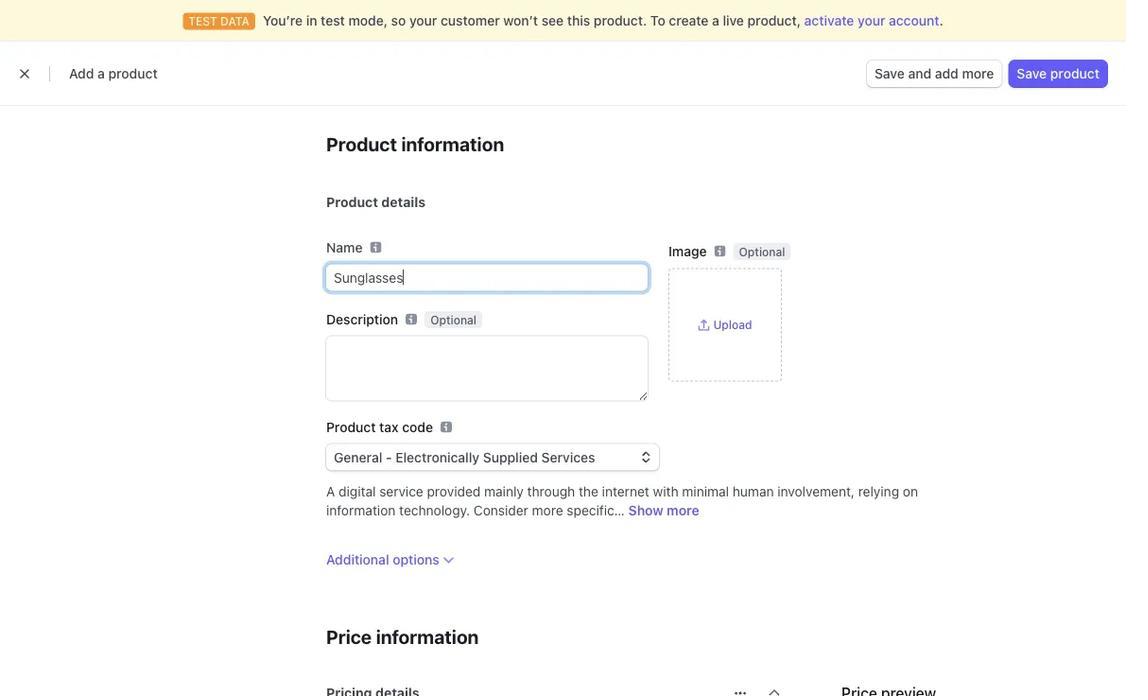 Task type: locate. For each thing, give the bounding box(es) containing it.
minimal
[[682, 483, 729, 499]]

a
[[712, 13, 720, 28], [98, 66, 105, 81]]

activate
[[805, 13, 855, 28]]

product information
[[326, 132, 505, 155]]

1 vertical spatial product
[[326, 194, 378, 210]]

a right add at the left
[[98, 66, 105, 81]]

2 horizontal spatial more
[[963, 66, 995, 81]]

2 vertical spatial information
[[376, 626, 479, 648]]

digital
[[339, 483, 376, 499]]

product.
[[594, 13, 647, 28]]

product
[[108, 66, 158, 81], [1051, 66, 1100, 81]]

activate your account link
[[805, 13, 940, 28]]

save right add at the right top of page
[[1017, 66, 1048, 81]]

Premium Plan, sunglasses, etc. text field
[[326, 264, 648, 291]]

1 product from the top
[[326, 132, 397, 155]]

service
[[380, 483, 424, 499]]

image
[[669, 243, 707, 259]]

consider
[[474, 502, 529, 518]]

in
[[306, 13, 317, 28]]

product for product information
[[326, 132, 397, 155]]

0 horizontal spatial optional
[[431, 313, 477, 326]]

1 horizontal spatial save
[[1017, 66, 1048, 81]]

relying
[[859, 483, 900, 499]]

optional down the premium plan, sunglasses, etc. text box
[[431, 313, 477, 326]]

you're
[[263, 13, 303, 28]]

save left and on the top right of the page
[[875, 66, 905, 81]]

save inside button
[[875, 66, 905, 81]]

upload button
[[699, 317, 753, 333]]

more
[[963, 66, 995, 81], [532, 502, 563, 518], [667, 502, 700, 518]]

1 vertical spatial optional
[[431, 313, 477, 326]]

product up name
[[326, 194, 378, 210]]

information
[[402, 132, 505, 155], [326, 502, 396, 518], [376, 626, 479, 648]]

show more
[[629, 502, 700, 518]]

add
[[69, 66, 94, 81]]

specific…
[[567, 502, 625, 518]]

1 vertical spatial information
[[326, 502, 396, 518]]

1 horizontal spatial more
[[667, 502, 700, 518]]

more right add at the right top of page
[[963, 66, 995, 81]]

2 vertical spatial product
[[326, 419, 376, 435]]

description
[[326, 311, 398, 327]]

0 horizontal spatial more
[[532, 502, 563, 518]]

0 horizontal spatial your
[[410, 13, 437, 28]]

2 product from the top
[[326, 194, 378, 210]]

information down digital
[[326, 502, 396, 518]]

0 vertical spatial product
[[326, 132, 397, 155]]

1 horizontal spatial your
[[858, 13, 886, 28]]

save and add more button
[[868, 61, 1002, 87]]

more down with in the bottom right of the page
[[667, 502, 700, 518]]

1 horizontal spatial a
[[712, 13, 720, 28]]

show more button
[[629, 502, 700, 518]]

your right so
[[410, 13, 437, 28]]

a digital service provided mainly through the internet with minimal human involvement, relying on information technology. consider more specific…
[[326, 483, 919, 518]]

add a product
[[69, 66, 158, 81]]

product up 'product details'
[[326, 132, 397, 155]]

2 save from the left
[[1017, 66, 1048, 81]]

price information
[[326, 626, 479, 648]]

additional options button
[[326, 550, 455, 569]]

0 horizontal spatial product
[[108, 66, 158, 81]]

1 horizontal spatial product
[[1051, 66, 1100, 81]]

information for price
[[376, 626, 479, 648]]

electronically
[[396, 449, 480, 465]]

0 vertical spatial optional
[[739, 245, 786, 258]]

information down options
[[376, 626, 479, 648]]

show
[[629, 502, 664, 518]]

optional
[[739, 245, 786, 258], [431, 313, 477, 326]]

Search search field
[[214, 11, 670, 46]]

product,
[[748, 13, 801, 28]]

save product
[[1017, 66, 1100, 81]]

code
[[402, 419, 433, 435]]

information for product
[[402, 132, 505, 155]]

save
[[875, 66, 905, 81], [1017, 66, 1048, 81]]

add
[[935, 66, 959, 81]]

2 your from the left
[[858, 13, 886, 28]]

your
[[410, 13, 437, 28], [858, 13, 886, 28]]

3 product from the top
[[326, 419, 376, 435]]

save inside button
[[1017, 66, 1048, 81]]

test data
[[537, 59, 590, 70]]

a left the live
[[712, 13, 720, 28]]

developers link
[[693, 13, 780, 44]]

0 vertical spatial a
[[712, 13, 720, 28]]

general - electronically supplied services
[[334, 449, 596, 465]]

your right activate
[[858, 13, 886, 28]]

test mode
[[795, 20, 860, 36]]

product for product tax code
[[326, 419, 376, 435]]

save product button
[[1010, 61, 1108, 87]]

more inside button
[[963, 66, 995, 81]]

search
[[245, 20, 288, 36]]

test
[[321, 13, 345, 28]]

product inside save product button
[[1051, 66, 1100, 81]]

see
[[542, 13, 564, 28]]

general
[[334, 449, 383, 465]]

1 horizontal spatial optional
[[739, 245, 786, 258]]

account
[[889, 13, 940, 28]]

mode
[[825, 20, 860, 36]]

details
[[382, 194, 426, 210]]

on
[[903, 483, 919, 499]]

more down through
[[532, 502, 563, 518]]

product
[[326, 132, 397, 155], [326, 194, 378, 210], [326, 419, 376, 435]]

svg image
[[735, 688, 746, 696]]

product up general at the bottom left of the page
[[326, 419, 376, 435]]

optional right image
[[739, 245, 786, 258]]

None text field
[[326, 336, 648, 401]]

1 vertical spatial a
[[98, 66, 105, 81]]

more inside a digital service provided mainly through the internet with minimal human involvement, relying on information technology. consider more specific…
[[532, 502, 563, 518]]

information up "details"
[[402, 132, 505, 155]]

additional
[[326, 552, 389, 567]]

0 horizontal spatial save
[[875, 66, 905, 81]]

0 vertical spatial information
[[402, 132, 505, 155]]

1 save from the left
[[875, 66, 905, 81]]

2 product from the left
[[1051, 66, 1100, 81]]



Task type: vqa. For each thing, say whether or not it's contained in the screenshot.
more to the right
yes



Task type: describe. For each thing, give the bounding box(es) containing it.
save for save product
[[1017, 66, 1048, 81]]

through
[[528, 483, 575, 499]]

so
[[391, 13, 406, 28]]

options
[[393, 552, 440, 567]]

human
[[733, 483, 774, 499]]

create
[[669, 13, 709, 28]]

supplied
[[483, 449, 538, 465]]

save for save and add more
[[875, 66, 905, 81]]

you're in test mode, so your customer won't see this product. to create a live product, activate your account .
[[263, 13, 944, 28]]

product tax code
[[326, 419, 433, 435]]

optional for description
[[431, 313, 477, 326]]

optional for image
[[739, 245, 786, 258]]

test
[[537, 59, 562, 70]]

information inside a digital service provided mainly through the internet with minimal human involvement, relying on information technology. consider more specific…
[[326, 502, 396, 518]]

product for product details
[[326, 194, 378, 210]]

this
[[567, 13, 591, 28]]

won't
[[504, 13, 538, 28]]

mainly
[[484, 483, 524, 499]]

developers
[[700, 20, 772, 36]]

customer
[[441, 13, 500, 28]]

1 your from the left
[[410, 13, 437, 28]]

additional options
[[326, 552, 440, 567]]

upload
[[714, 318, 753, 332]]

provided
[[427, 483, 481, 499]]

the
[[579, 483, 599, 499]]

product details
[[326, 194, 426, 210]]

-
[[386, 449, 392, 465]]

test
[[795, 20, 821, 36]]

mode,
[[349, 13, 388, 28]]

live
[[723, 13, 745, 28]]

technology.
[[399, 502, 470, 518]]

name
[[326, 239, 363, 255]]

with
[[653, 483, 679, 499]]

1 product from the left
[[108, 66, 158, 81]]

involvement,
[[778, 483, 855, 499]]

services
[[542, 449, 596, 465]]

data
[[564, 59, 590, 70]]

to
[[651, 13, 666, 28]]

general - electronically supplied services button
[[326, 444, 659, 471]]

price
[[326, 626, 372, 648]]

and
[[909, 66, 932, 81]]

save and add more
[[875, 66, 995, 81]]

tax
[[380, 419, 399, 435]]

0 horizontal spatial a
[[98, 66, 105, 81]]

internet
[[602, 483, 650, 499]]

.
[[940, 13, 944, 28]]

a
[[326, 483, 335, 499]]



